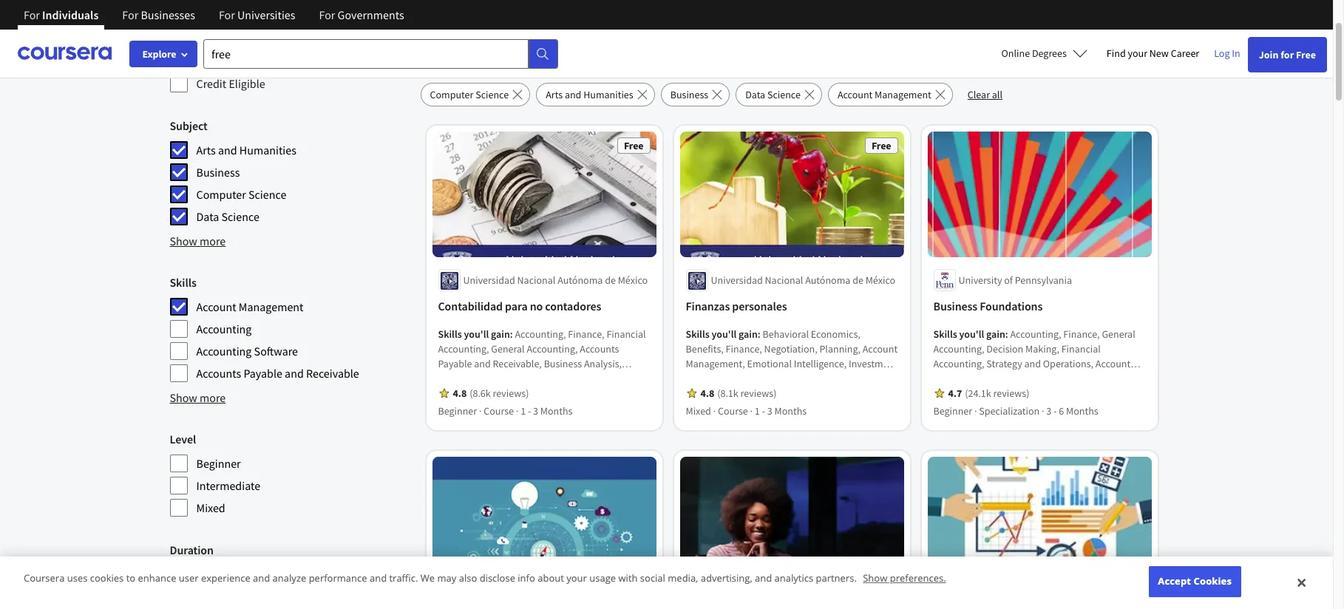 Task type: describe. For each thing, give the bounding box(es) containing it.
arts inside subject group
[[196, 143, 216, 157]]

no
[[530, 299, 543, 314]]

data science inside subject group
[[196, 209, 259, 224]]

de for contabilidad para no contadores
[[605, 274, 616, 287]]

1 · from the left
[[479, 405, 482, 418]]

universidad for finanzas
[[711, 274, 763, 287]]

arts and humanities button
[[536, 83, 655, 106]]

social
[[640, 572, 665, 585]]

universities
[[237, 7, 295, 22]]

intelligence,
[[794, 357, 847, 371]]

in
[[1232, 47, 1240, 60]]

show more for accounts payable and receivable
[[170, 390, 226, 405]]

investment
[[849, 357, 898, 371]]

intermediate
[[196, 478, 260, 493]]

1 horizontal spatial your
[[1128, 47, 1148, 60]]

show more button for accounts
[[170, 389, 226, 407]]

universidad nacional autónoma de méxico for para
[[463, 274, 648, 287]]

university of pennsylvania
[[959, 274, 1072, 287]]

clear all button
[[959, 83, 1011, 106]]

analysis, right operational on the bottom
[[573, 372, 611, 386]]

show for accounts
[[170, 390, 197, 405]]

for individuals
[[24, 7, 99, 22]]

finance, inside accounting, finance, financial accounting, general accounting, accounts payable and receivable, business analysis, financial analysis, operational analysis, planning, account management
[[568, 328, 605, 341]]

for governments
[[319, 7, 404, 22]]

course for finanzas
[[718, 405, 748, 418]]

4.8 (8.1k reviews)
[[701, 387, 777, 400]]

2 horizontal spatial free
[[1296, 48, 1316, 61]]

beginner for beginner · course · 1 - 3 months
[[438, 405, 477, 418]]

skills group
[[170, 274, 411, 383]]

join for free
[[1259, 48, 1316, 61]]

computer science inside subject group
[[196, 187, 286, 202]]

may
[[437, 572, 456, 585]]

and left analytics
[[755, 572, 772, 585]]

receivable
[[306, 366, 359, 381]]

with
[[618, 572, 638, 585]]

1 horizontal spatial financial
[[607, 328, 646, 341]]

beginner for beginner
[[196, 456, 241, 471]]

pennsylvania
[[1015, 274, 1072, 287]]

join
[[1259, 48, 1279, 61]]

computer science button
[[420, 83, 530, 106]]

media,
[[668, 572, 698, 585]]

planning, inside behavioral economics, benefits, finance, negotiation, planning, account management, emotional intelligence, investment management, strategy, strategy and operations
[[820, 343, 861, 356]]

credit
[[196, 76, 226, 91]]

free for contabilidad para no contadores
[[624, 139, 644, 152]]

humanities inside subject group
[[239, 143, 296, 157]]

find
[[1107, 47, 1126, 60]]

finance, inside behavioral economics, benefits, finance, negotiation, planning, account management, emotional intelligence, investment management, strategy, strategy and operations
[[726, 343, 762, 356]]

eligible
[[229, 76, 265, 91]]

beginner · course · 1 - 3 months
[[438, 405, 573, 418]]

data inside 'button'
[[745, 88, 765, 101]]

universidad for contabilidad
[[463, 274, 515, 287]]

free for finanzas personales
[[872, 139, 891, 152]]

accounts payable and receivable
[[196, 366, 359, 381]]

finanzas personales
[[686, 299, 787, 314]]

0 horizontal spatial your
[[567, 572, 587, 585]]

4.8 for contabilidad
[[453, 387, 467, 400]]

contabilidad para no contadores
[[438, 299, 601, 314]]

autónoma for contabilidad para no contadores
[[558, 274, 603, 287]]

explore
[[142, 47, 176, 61]]

we
[[421, 572, 435, 585]]

partners.
[[816, 572, 857, 585]]

and inside arts and humanities button
[[565, 88, 581, 101]]

contabilidad
[[438, 299, 503, 314]]

nacional for para
[[517, 274, 556, 287]]

analysis, down contadores at the left
[[584, 357, 622, 371]]

log in link
[[1207, 44, 1248, 62]]

64
[[420, 30, 441, 56]]

economics,
[[811, 328, 861, 341]]

and inside subject group
[[218, 143, 237, 157]]

accounting, finance, financial accounting, general accounting, accounts payable and receivable, business analysis, financial analysis, operational analysis, planning, account management
[[438, 328, 646, 400]]

méxico for finanzas personales
[[866, 274, 895, 287]]

accounting, down contabilidad para no contadores link at left
[[515, 328, 566, 341]]

and left analyze
[[253, 572, 270, 585]]

info
[[518, 572, 535, 585]]

business foundations link
[[933, 298, 1146, 315]]

enhance
[[138, 572, 176, 585]]

3 : from the left
[[1005, 328, 1008, 341]]

accounting software
[[196, 344, 298, 359]]

strategy
[[787, 372, 823, 386]]

also
[[459, 572, 477, 585]]

4.8 (8.6k reviews)
[[453, 387, 529, 400]]

mixed for mixed · course · 1 - 3 months
[[686, 405, 711, 418]]

results
[[445, 30, 505, 56]]

preferences.
[[890, 572, 946, 585]]

3 3 from the left
[[1046, 405, 1052, 418]]

join for free link
[[1248, 37, 1327, 72]]

software
[[254, 344, 298, 359]]

foundations
[[980, 299, 1043, 314]]

cookies
[[90, 572, 124, 585]]

coursera image
[[18, 42, 112, 65]]

(24.1k
[[965, 387, 991, 400]]

for businesses
[[122, 7, 195, 22]]

uses
[[67, 572, 88, 585]]

business foundations
[[933, 299, 1043, 314]]

coursera uses cookies to enhance user experience and analyze performance and traffic. we may also disclose info about your usage with social media, advertising, and analytics partners. show preferences.
[[24, 572, 946, 585]]

1 for personales
[[755, 405, 760, 418]]

3 gain from the left
[[986, 328, 1005, 341]]

account management inside "skills" group
[[196, 299, 304, 314]]

accounts inside accounting, finance, financial accounting, general accounting, accounts payable and receivable, business analysis, financial analysis, operational analysis, planning, account management
[[580, 343, 619, 356]]

nacional for personales
[[765, 274, 803, 287]]

humanities inside button
[[583, 88, 633, 101]]

autónoma for finanzas personales
[[805, 274, 851, 287]]

- for para
[[528, 405, 531, 418]]

(8.1k
[[717, 387, 738, 400]]

advertising,
[[701, 572, 752, 585]]

account inside "skills" group
[[196, 299, 236, 314]]

accounting, up operational on the bottom
[[527, 343, 578, 356]]

: for personales
[[758, 328, 761, 341]]

months for personales
[[774, 405, 807, 418]]

"free"
[[539, 30, 593, 56]]

account inside account management button
[[838, 88, 873, 101]]

finanzas personales link
[[686, 298, 898, 315]]

show more for data science
[[170, 234, 226, 248]]

skills inside group
[[170, 275, 196, 290]]

you'll for contabilidad
[[464, 328, 489, 341]]

benefits,
[[686, 343, 724, 356]]

and inside "skills" group
[[285, 366, 304, 381]]

level
[[170, 432, 196, 447]]

all
[[992, 88, 1003, 101]]

accept cookies
[[1158, 575, 1232, 588]]

management inside button
[[875, 88, 931, 101]]

of
[[1004, 274, 1013, 287]]

skills you'll gain : for finanzas
[[686, 328, 763, 341]]

1-
[[196, 567, 206, 582]]

universidad nacional autónoma de méxico for personales
[[711, 274, 895, 287]]

1 horizontal spatial for
[[1281, 48, 1294, 61]]

3 for para
[[533, 405, 538, 418]]

4.7 (24.1k reviews)
[[948, 387, 1030, 400]]

negotiation,
[[764, 343, 817, 356]]

science inside button
[[476, 88, 509, 101]]

performance
[[309, 572, 367, 585]]

level group
[[170, 430, 411, 518]]

by
[[206, 30, 221, 49]]

3 skills you'll gain : from the left
[[933, 328, 1010, 341]]

clear
[[968, 88, 990, 101]]

for for universities
[[219, 7, 235, 22]]

accounting for accounting
[[196, 322, 252, 336]]

mixed for mixed
[[196, 501, 225, 515]]

accounts inside "skills" group
[[196, 366, 241, 381]]

analyze
[[273, 572, 306, 585]]

data science inside 'button'
[[745, 88, 801, 101]]

coursera
[[24, 572, 65, 585]]

about
[[538, 572, 564, 585]]

0 horizontal spatial for
[[509, 30, 535, 56]]



Task type: locate. For each thing, give the bounding box(es) containing it.
: up general
[[510, 328, 513, 341]]

autónoma up finanzas personales link
[[805, 274, 851, 287]]

for left the individuals
[[24, 7, 40, 22]]

free down arts and humanities button in the top left of the page
[[624, 139, 644, 152]]

arts and humanities
[[546, 88, 633, 101], [196, 143, 296, 157]]

for for governments
[[319, 7, 335, 22]]

show more button
[[170, 232, 226, 250], [170, 389, 226, 407]]

for right join
[[1281, 48, 1294, 61]]

find your new career link
[[1099, 44, 1207, 63]]

0 vertical spatial management
[[875, 88, 931, 101]]

1 horizontal spatial arts
[[546, 88, 563, 101]]

0 vertical spatial management,
[[686, 357, 745, 371]]

gain
[[491, 328, 510, 341], [739, 328, 758, 341], [986, 328, 1005, 341]]

for left businesses at the top left of the page
[[122, 7, 138, 22]]

arts and humanities down subject
[[196, 143, 296, 157]]

2 horizontal spatial -
[[1054, 405, 1057, 418]]

1 vertical spatial account management
[[196, 299, 304, 314]]

and inside accounting, finance, financial accounting, general accounting, accounts payable and receivable, business analysis, financial analysis, operational analysis, planning, account management
[[474, 357, 491, 371]]

4.8 for finanzas
[[701, 387, 714, 400]]

1 vertical spatial accounts
[[196, 366, 241, 381]]

accounting up accounting software
[[196, 322, 252, 336]]

more
[[200, 234, 226, 248], [200, 390, 226, 405]]

4.8 left (8.1k
[[701, 387, 714, 400]]

1 vertical spatial show
[[170, 390, 197, 405]]

disclose
[[480, 572, 515, 585]]

para
[[505, 299, 528, 314]]

2 universidad from the left
[[711, 274, 763, 287]]

2 méxico from the left
[[866, 274, 895, 287]]

1 horizontal spatial universidad
[[711, 274, 763, 287]]

1 4.8 from the left
[[453, 387, 467, 400]]

0 horizontal spatial account management
[[196, 299, 304, 314]]

méxico
[[618, 274, 648, 287], [866, 274, 895, 287]]

1 : from the left
[[510, 328, 513, 341]]

3 months from the left
[[1066, 405, 1098, 418]]

gain down personales
[[739, 328, 758, 341]]

3 for personales
[[767, 405, 772, 418]]

accounting, down "contabilidad"
[[438, 343, 489, 356]]

arts down "free"
[[546, 88, 563, 101]]

your right about
[[567, 572, 587, 585]]

free down account management button
[[872, 139, 891, 152]]

0 vertical spatial arts
[[546, 88, 563, 101]]

beginner down 4.7
[[933, 405, 972, 418]]

accounting left software
[[196, 344, 252, 359]]

analysis,
[[584, 357, 622, 371], [479, 372, 517, 386], [573, 372, 611, 386]]

management,
[[686, 357, 745, 371], [686, 372, 745, 386]]

1 horizontal spatial management
[[518, 387, 575, 400]]

2 course from the left
[[718, 405, 748, 418]]

skills you'll gain : down "contabilidad"
[[438, 328, 515, 341]]

1 more from the top
[[200, 234, 226, 248]]

0 horizontal spatial 4.8
[[453, 387, 467, 400]]

0 horizontal spatial free
[[624, 139, 644, 152]]

0 vertical spatial accounts
[[580, 343, 619, 356]]

3 left 6
[[1046, 405, 1052, 418]]

online degrees button
[[990, 37, 1099, 70]]

2 - from the left
[[762, 405, 765, 418]]

2 show more button from the top
[[170, 389, 226, 407]]

1 horizontal spatial finance,
[[726, 343, 762, 356]]

0 vertical spatial arts and humanities
[[546, 88, 633, 101]]

1 vertical spatial finance,
[[726, 343, 762, 356]]

2 gain from the left
[[739, 328, 758, 341]]

de for finanzas personales
[[853, 274, 864, 287]]

1 vertical spatial show more button
[[170, 389, 226, 407]]

for for individuals
[[24, 7, 40, 22]]

1 vertical spatial arts
[[196, 143, 216, 157]]

2 you'll from the left
[[712, 328, 737, 341]]

de up economics,
[[853, 274, 864, 287]]

1 management, from the top
[[686, 357, 745, 371]]

2 de from the left
[[853, 274, 864, 287]]

business button
[[661, 83, 730, 106]]

receivable,
[[493, 357, 542, 371]]

for
[[24, 7, 40, 22], [122, 7, 138, 22], [219, 7, 235, 22], [319, 7, 335, 22]]

1 horizontal spatial 3
[[767, 405, 772, 418]]

accounting,
[[515, 328, 566, 341], [438, 343, 489, 356], [527, 343, 578, 356]]

mixed down "intermediate"
[[196, 501, 225, 515]]

2 horizontal spatial 3
[[1046, 405, 1052, 418]]

universidad nacional autónoma de méxico up contabilidad para no contadores link at left
[[463, 274, 648, 287]]

0 horizontal spatial universidad
[[463, 274, 515, 287]]

planning, inside accounting, finance, financial accounting, general accounting, accounts payable and receivable, business analysis, financial analysis, operational analysis, planning, account management
[[438, 387, 479, 400]]

1 horizontal spatial account management
[[838, 88, 931, 101]]

skills you'll gain :
[[438, 328, 515, 341], [686, 328, 763, 341], [933, 328, 1010, 341]]

beginner down '(8.6k'
[[438, 405, 477, 418]]

account inside accounting, finance, financial accounting, general accounting, accounts payable and receivable, business analysis, financial analysis, operational analysis, planning, account management
[[481, 387, 516, 400]]

for
[[509, 30, 535, 56], [1281, 48, 1294, 61]]

1 universidad nacional autónoma de méxico from the left
[[463, 274, 648, 287]]

1 3 from the left
[[533, 405, 538, 418]]

1 - from the left
[[528, 405, 531, 418]]

accounts down accounting software
[[196, 366, 241, 381]]

arts and humanities inside button
[[546, 88, 633, 101]]

0 horizontal spatial finance,
[[568, 328, 605, 341]]

3 down strategy,
[[767, 405, 772, 418]]

What do you want to learn? text field
[[203, 39, 529, 68]]

1 for para
[[521, 405, 526, 418]]

0 vertical spatial data science
[[745, 88, 801, 101]]

payable
[[438, 357, 472, 371], [244, 366, 282, 381]]

months for foundations
[[1066, 405, 1098, 418]]

governments
[[338, 7, 404, 22]]

operational
[[519, 372, 571, 386]]

1 gain from the left
[[491, 328, 510, 341]]

2 show more from the top
[[170, 390, 226, 405]]

1 horizontal spatial data science
[[745, 88, 801, 101]]

1 horizontal spatial skills you'll gain :
[[686, 328, 763, 341]]

universidad up finanzas personales
[[711, 274, 763, 287]]

2 autónoma from the left
[[805, 274, 851, 287]]

skills you'll gain : for contabilidad
[[438, 328, 515, 341]]

1 horizontal spatial arts and humanities
[[546, 88, 633, 101]]

and left the traffic.
[[370, 572, 387, 585]]

universidad nacional autónoma de méxico up finanzas personales link
[[711, 274, 895, 287]]

0 vertical spatial show more
[[170, 234, 226, 248]]

1 horizontal spatial computer science
[[430, 88, 509, 101]]

0 vertical spatial planning,
[[820, 343, 861, 356]]

gain down business foundations
[[986, 328, 1005, 341]]

1 horizontal spatial you'll
[[712, 328, 737, 341]]

2 · from the left
[[516, 405, 519, 418]]

autónoma up contadores at the left
[[558, 274, 603, 287]]

0 vertical spatial accounting
[[196, 322, 252, 336]]

experience
[[201, 572, 250, 585]]

gain for para
[[491, 328, 510, 341]]

reviews) up 'beginner · course · 1 - 3 months'
[[493, 387, 529, 400]]

and inside behavioral economics, benefits, finance, negotiation, planning, account management, emotional intelligence, investment management, strategy, strategy and operations
[[825, 372, 842, 386]]

6 · from the left
[[1042, 405, 1044, 418]]

account inside behavioral economics, benefits, finance, negotiation, planning, account management, emotional intelligence, investment management, strategy, strategy and operations
[[863, 343, 898, 356]]

arts down subject
[[196, 143, 216, 157]]

show more button for data
[[170, 232, 226, 250]]

1 months from the left
[[540, 405, 573, 418]]

1 vertical spatial your
[[567, 572, 587, 585]]

gain for personales
[[739, 328, 758, 341]]

nacional up no
[[517, 274, 556, 287]]

skills you'll gain : up benefits,
[[686, 328, 763, 341]]

business inside accounting, finance, financial accounting, general accounting, accounts payable and receivable, business analysis, financial analysis, operational analysis, planning, account management
[[544, 357, 582, 371]]

mixed down the 4.8 (8.1k reviews)
[[686, 405, 711, 418]]

0 vertical spatial show
[[170, 234, 197, 248]]

user
[[179, 572, 199, 585]]

months for para
[[540, 405, 573, 418]]

find your new career
[[1107, 47, 1199, 60]]

arts inside button
[[546, 88, 563, 101]]

humanities
[[583, 88, 633, 101], [239, 143, 296, 157]]

beginner up "intermediate"
[[196, 456, 241, 471]]

1 horizontal spatial planning,
[[820, 343, 861, 356]]

0 vertical spatial more
[[200, 234, 226, 248]]

2 : from the left
[[758, 328, 761, 341]]

3 down operational on the bottom
[[533, 405, 538, 418]]

1 horizontal spatial beginner
[[438, 405, 477, 418]]

·
[[479, 405, 482, 418], [516, 405, 519, 418], [713, 405, 716, 418], [750, 405, 753, 418], [974, 405, 977, 418], [1042, 405, 1044, 418]]

0 horizontal spatial accounts
[[196, 366, 241, 381]]

1 show more button from the top
[[170, 232, 226, 250]]

beginner for beginner · specialization · 3 - 6 months
[[933, 405, 972, 418]]

1 vertical spatial more
[[200, 390, 226, 405]]

science inside 'button'
[[767, 88, 801, 101]]

1 vertical spatial arts and humanities
[[196, 143, 296, 157]]

2 horizontal spatial months
[[1066, 405, 1098, 418]]

0 horizontal spatial universidad nacional autónoma de méxico
[[463, 274, 648, 287]]

behavioral
[[763, 328, 809, 341]]

months right 6
[[1066, 405, 1098, 418]]

management inside "skills" group
[[239, 299, 304, 314]]

0 horizontal spatial months
[[540, 405, 573, 418]]

5 · from the left
[[974, 405, 977, 418]]

online
[[1002, 47, 1030, 60]]

beginner
[[438, 405, 477, 418], [933, 405, 972, 418], [196, 456, 241, 471]]

1 down 4.8 (8.6k reviews)
[[521, 405, 526, 418]]

filter
[[170, 30, 203, 49]]

1 méxico from the left
[[618, 274, 648, 287]]

subject
[[170, 118, 208, 133]]

reviews) for personales
[[741, 387, 777, 400]]

traffic.
[[389, 572, 418, 585]]

management, down benefits,
[[686, 357, 745, 371]]

skills you'll gain : down business foundations
[[933, 328, 1010, 341]]

3 reviews) from the left
[[993, 387, 1030, 400]]

universidad up "contabilidad"
[[463, 274, 515, 287]]

4.7
[[948, 387, 962, 400]]

1 horizontal spatial accounts
[[580, 343, 619, 356]]

1-4 weeks
[[196, 567, 246, 582]]

1 horizontal spatial course
[[718, 405, 748, 418]]

2 3 from the left
[[767, 405, 772, 418]]

and down software
[[285, 366, 304, 381]]

0 horizontal spatial 1
[[521, 405, 526, 418]]

: left behavioral
[[758, 328, 761, 341]]

1 nacional from the left
[[517, 274, 556, 287]]

financial
[[607, 328, 646, 341], [438, 372, 477, 386]]

0 horizontal spatial mixed
[[196, 501, 225, 515]]

2 more from the top
[[200, 390, 226, 405]]

1 horizontal spatial -
[[762, 405, 765, 418]]

0 horizontal spatial :
[[510, 328, 513, 341]]

reviews) down strategy,
[[741, 387, 777, 400]]

0 horizontal spatial management
[[239, 299, 304, 314]]

mixed
[[686, 405, 711, 418], [196, 501, 225, 515]]

data inside subject group
[[196, 209, 219, 224]]

planning, down economics,
[[820, 343, 861, 356]]

0 vertical spatial data
[[745, 88, 765, 101]]

computer inside button
[[430, 88, 474, 101]]

and down intelligence,
[[825, 372, 842, 386]]

1 vertical spatial data
[[196, 209, 219, 224]]

individuals
[[42, 7, 99, 22]]

you'll down business foundations
[[959, 328, 984, 341]]

2 accounting from the top
[[196, 344, 252, 359]]

de
[[605, 274, 616, 287], [853, 274, 864, 287]]

1 horizontal spatial autónoma
[[805, 274, 851, 287]]

humanities down 'eligible'
[[239, 143, 296, 157]]

account management inside button
[[838, 88, 931, 101]]

payable down software
[[244, 366, 282, 381]]

de up contabilidad para no contadores link at left
[[605, 274, 616, 287]]

duration group
[[170, 541, 411, 609]]

4.8 left '(8.6k'
[[453, 387, 467, 400]]

2 vertical spatial management
[[518, 387, 575, 400]]

finanzas
[[686, 299, 730, 314]]

2 months from the left
[[774, 405, 807, 418]]

-
[[528, 405, 531, 418], [762, 405, 765, 418], [1054, 405, 1057, 418]]

0 horizontal spatial -
[[528, 405, 531, 418]]

1 horizontal spatial data
[[745, 88, 765, 101]]

2 for from the left
[[122, 7, 138, 22]]

your right find
[[1128, 47, 1148, 60]]

2 universidad nacional autónoma de méxico from the left
[[711, 274, 895, 287]]

computer inside subject group
[[196, 187, 246, 202]]

2 horizontal spatial gain
[[986, 328, 1005, 341]]

1 vertical spatial show more
[[170, 390, 226, 405]]

strategy,
[[747, 372, 785, 386]]

behavioral economics, benefits, finance, negotiation, planning, account management, emotional intelligence, investment management, strategy, strategy and operations
[[686, 328, 898, 386]]

course for contabilidad
[[484, 405, 514, 418]]

2 horizontal spatial :
[[1005, 328, 1008, 341]]

contabilidad para no contadores link
[[438, 298, 650, 315]]

account
[[838, 88, 873, 101], [196, 299, 236, 314], [863, 343, 898, 356], [481, 387, 516, 400]]

you'll for finanzas
[[712, 328, 737, 341]]

business inside button
[[670, 88, 708, 101]]

humanities down "free"
[[583, 88, 633, 101]]

4 · from the left
[[750, 405, 753, 418]]

0 horizontal spatial de
[[605, 274, 616, 287]]

2 horizontal spatial skills you'll gain :
[[933, 328, 1010, 341]]

0 horizontal spatial course
[[484, 405, 514, 418]]

arts and humanities inside subject group
[[196, 143, 296, 157]]

: for para
[[510, 328, 513, 341]]

subject group
[[170, 117, 411, 226]]

beginner · specialization · 3 - 6 months
[[933, 405, 1098, 418]]

general
[[491, 343, 525, 356]]

2 reviews) from the left
[[741, 387, 777, 400]]

weeks
[[214, 567, 246, 582]]

cookies
[[1194, 575, 1232, 588]]

management inside accounting, finance, financial accounting, general accounting, accounts payable and receivable, business analysis, financial analysis, operational analysis, planning, account management
[[518, 387, 575, 400]]

méxico for contabilidad para no contadores
[[618, 274, 648, 287]]

2 1 from the left
[[755, 405, 760, 418]]

3 for from the left
[[219, 7, 235, 22]]

0 horizontal spatial planning,
[[438, 387, 479, 400]]

account management button
[[828, 83, 953, 106]]

0 vertical spatial account management
[[838, 88, 931, 101]]

finance,
[[568, 328, 605, 341], [726, 343, 762, 356]]

1 horizontal spatial reviews)
[[741, 387, 777, 400]]

more for accounts
[[200, 390, 226, 405]]

0 horizontal spatial arts and humanities
[[196, 143, 296, 157]]

new
[[1150, 47, 1169, 60]]

for left "free"
[[509, 30, 535, 56]]

3 - from the left
[[1054, 405, 1057, 418]]

1 reviews) from the left
[[493, 387, 529, 400]]

2 management, from the top
[[686, 372, 745, 386]]

1 vertical spatial management,
[[686, 372, 745, 386]]

finance, up emotional
[[726, 343, 762, 356]]

1 skills you'll gain : from the left
[[438, 328, 515, 341]]

degrees
[[1032, 47, 1067, 60]]

0 vertical spatial finance,
[[568, 328, 605, 341]]

reviews) up specialization
[[993, 387, 1030, 400]]

1 you'll from the left
[[464, 328, 489, 341]]

0 horizontal spatial computer
[[196, 187, 246, 202]]

free right join
[[1296, 48, 1316, 61]]

0 vertical spatial computer science
[[430, 88, 509, 101]]

- down the 4.8 (8.1k reviews)
[[762, 405, 765, 418]]

reviews) for para
[[493, 387, 529, 400]]

credit eligible
[[196, 76, 265, 91]]

accounting for accounting software
[[196, 344, 252, 359]]

show for data
[[170, 234, 197, 248]]

mixed inside level group
[[196, 501, 225, 515]]

4 for from the left
[[319, 7, 335, 22]]

: down the foundations
[[1005, 328, 1008, 341]]

0 vertical spatial computer
[[430, 88, 474, 101]]

arts and humanities down "free"
[[546, 88, 633, 101]]

finance, down contadores at the left
[[568, 328, 605, 341]]

1
[[521, 405, 526, 418], [755, 405, 760, 418]]

1 course from the left
[[484, 405, 514, 418]]

reviews)
[[493, 387, 529, 400], [741, 387, 777, 400], [993, 387, 1030, 400]]

2 skills you'll gain : from the left
[[686, 328, 763, 341]]

course down 4.8 (8.6k reviews)
[[484, 405, 514, 418]]

- for personales
[[762, 405, 765, 418]]

autónoma
[[558, 274, 603, 287], [805, 274, 851, 287]]

you'll down "contabilidad"
[[464, 328, 489, 341]]

2 nacional from the left
[[765, 274, 803, 287]]

1 horizontal spatial gain
[[739, 328, 758, 341]]

2 horizontal spatial beginner
[[933, 405, 972, 418]]

1 horizontal spatial 1
[[755, 405, 760, 418]]

beginner inside level group
[[196, 456, 241, 471]]

contadores
[[545, 299, 601, 314]]

1 de from the left
[[605, 274, 616, 287]]

0 horizontal spatial data science
[[196, 209, 259, 224]]

1 accounting from the top
[[196, 322, 252, 336]]

3 you'll from the left
[[959, 328, 984, 341]]

0 horizontal spatial payable
[[244, 366, 282, 381]]

0 vertical spatial mixed
[[686, 405, 711, 418]]

more for data
[[200, 234, 226, 248]]

0 horizontal spatial nacional
[[517, 274, 556, 287]]

accounts down contadores at the left
[[580, 343, 619, 356]]

clear all
[[968, 88, 1003, 101]]

analytics
[[775, 572, 813, 585]]

3 · from the left
[[713, 405, 716, 418]]

and down "free"
[[565, 88, 581, 101]]

1 for from the left
[[24, 7, 40, 22]]

filter by
[[170, 30, 221, 49]]

- left 6
[[1054, 405, 1057, 418]]

payable inside accounting, finance, financial accounting, general accounting, accounts payable and receivable, business analysis, financial analysis, operational analysis, planning, account management
[[438, 357, 472, 371]]

0 horizontal spatial reviews)
[[493, 387, 529, 400]]

1 down the 4.8 (8.1k reviews)
[[755, 405, 760, 418]]

1 horizontal spatial :
[[758, 328, 761, 341]]

2 horizontal spatial you'll
[[959, 328, 984, 341]]

analysis, up 4.8 (8.6k reviews)
[[479, 372, 517, 386]]

None search field
[[203, 39, 558, 68]]

management
[[875, 88, 931, 101], [239, 299, 304, 314], [518, 387, 575, 400]]

online degrees
[[1002, 47, 1067, 60]]

0 vertical spatial humanities
[[583, 88, 633, 101]]

2 horizontal spatial management
[[875, 88, 931, 101]]

planning, up 'beginner · course · 1 - 3 months'
[[438, 387, 479, 400]]

accept cookies button
[[1149, 567, 1241, 597]]

1 universidad from the left
[[463, 274, 515, 287]]

you'll up benefits,
[[712, 328, 737, 341]]

1 show more from the top
[[170, 234, 226, 248]]

specialization
[[979, 405, 1040, 418]]

0 vertical spatial your
[[1128, 47, 1148, 60]]

and down the credit eligible
[[218, 143, 237, 157]]

- for foundations
[[1054, 405, 1057, 418]]

management, up (8.1k
[[686, 372, 745, 386]]

1 horizontal spatial months
[[774, 405, 807, 418]]

explore button
[[129, 41, 197, 67]]

science
[[476, 88, 509, 101], [767, 88, 801, 101], [248, 187, 286, 202], [221, 209, 259, 224]]

for for businesses
[[122, 7, 138, 22]]

2 4.8 from the left
[[701, 387, 714, 400]]

computer science inside button
[[430, 88, 509, 101]]

course down (8.1k
[[718, 405, 748, 418]]

payable up '(8.6k'
[[438, 357, 472, 371]]

0 horizontal spatial financial
[[438, 372, 477, 386]]

1 vertical spatial data science
[[196, 209, 259, 224]]

skills
[[170, 275, 196, 290], [438, 328, 462, 341], [686, 328, 710, 341], [933, 328, 957, 341]]

payable inside "skills" group
[[244, 366, 282, 381]]

months down operational on the bottom
[[540, 405, 573, 418]]

for up by
[[219, 7, 235, 22]]

reviews) for foundations
[[993, 387, 1030, 400]]

for left governments at the top left
[[319, 7, 335, 22]]

1 vertical spatial computer science
[[196, 187, 286, 202]]

1 autónoma from the left
[[558, 274, 603, 287]]

1 horizontal spatial computer
[[430, 88, 474, 101]]

to
[[126, 572, 135, 585]]

operations
[[844, 372, 892, 386]]

log in
[[1214, 47, 1240, 60]]

0 horizontal spatial humanities
[[239, 143, 296, 157]]

show
[[170, 234, 197, 248], [170, 390, 197, 405], [863, 572, 887, 585]]

1 horizontal spatial universidad nacional autónoma de méxico
[[711, 274, 895, 287]]

64 results for "free"
[[420, 30, 593, 56]]

0 horizontal spatial arts
[[196, 143, 216, 157]]

0 horizontal spatial skills you'll gain :
[[438, 328, 515, 341]]

2 vertical spatial show
[[863, 572, 887, 585]]

1 1 from the left
[[521, 405, 526, 418]]

universidad nacional autónoma de méxico
[[463, 274, 648, 287], [711, 274, 895, 287]]

computer
[[430, 88, 474, 101], [196, 187, 246, 202]]

and up '(8.6k'
[[474, 357, 491, 371]]

- down operational on the bottom
[[528, 405, 531, 418]]

1 vertical spatial planning,
[[438, 387, 479, 400]]

for universities
[[219, 7, 295, 22]]

months down strategy
[[774, 405, 807, 418]]

gain up general
[[491, 328, 510, 341]]

business inside subject group
[[196, 165, 240, 180]]

nacional up finanzas personales link
[[765, 274, 803, 287]]

banner navigation
[[12, 0, 416, 41]]



Task type: vqa. For each thing, say whether or not it's contained in the screenshot.
Businesses's "For"
yes



